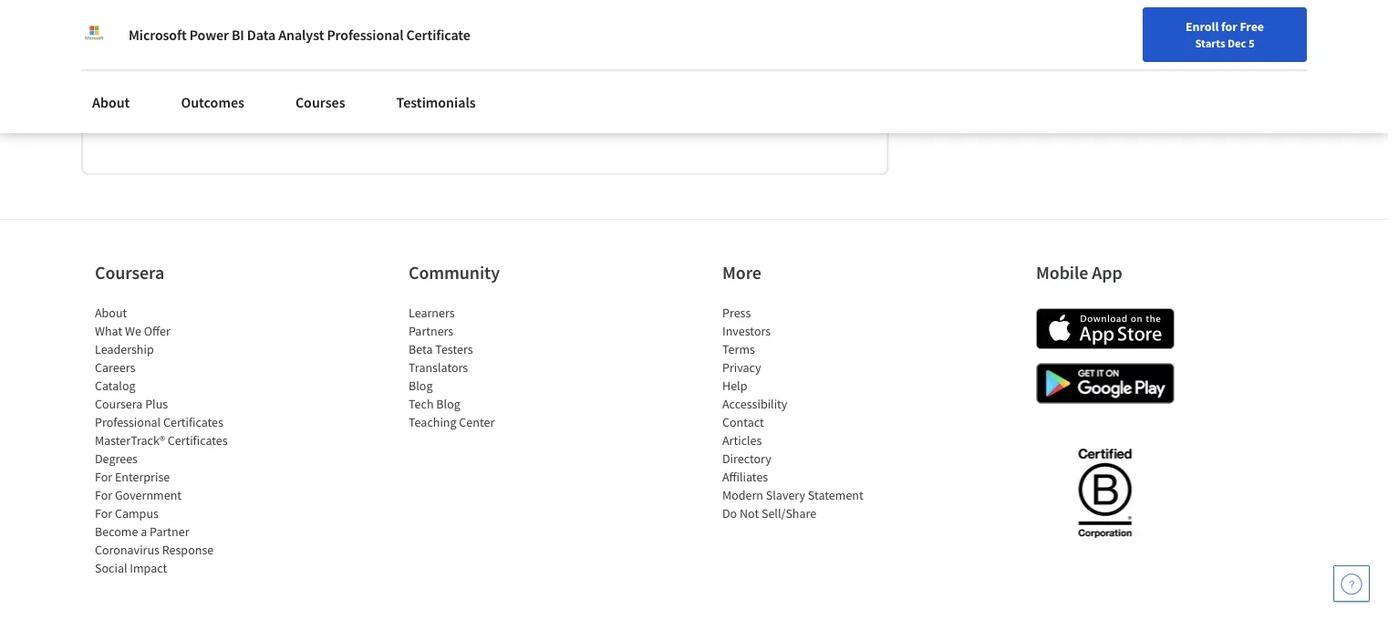 Task type: describe. For each thing, give the bounding box(es) containing it.
what
[[95, 323, 122, 339]]

starts
[[1195, 36, 1225, 50]]

offer
[[144, 323, 170, 339]]

0 vertical spatial blog
[[409, 378, 433, 394]]

testimonials link
[[385, 82, 487, 122]]

careers
[[95, 359, 135, 376]]

for government link
[[95, 487, 182, 503]]

beta
[[409, 341, 433, 357]]

mastertrack®
[[95, 432, 165, 449]]

degrees
[[95, 451, 138, 467]]

bi
[[232, 26, 244, 44]]

affiliates
[[722, 469, 768, 485]]

response
[[162, 542, 214, 558]]

sell/share
[[762, 505, 816, 522]]

beta testers link
[[409, 341, 473, 357]]

accessibility link
[[722, 396, 787, 412]]

what we offer link
[[95, 323, 170, 339]]

enterprise
[[115, 469, 170, 485]]

terms link
[[722, 341, 755, 357]]

accessibility
[[722, 396, 787, 412]]

statement
[[808, 487, 863, 503]]

degrees link
[[95, 451, 138, 467]]

teaching center link
[[409, 414, 495, 430]]

1 vertical spatial certificates
[[167, 432, 228, 449]]

do not sell/share link
[[722, 505, 816, 522]]

dec
[[1228, 36, 1246, 50]]

data
[[247, 26, 276, 44]]

about link for outcomes
[[81, 82, 141, 122]]

social impact link
[[95, 560, 167, 576]]

leadership
[[95, 341, 154, 357]]

catalog link
[[95, 378, 135, 394]]

campus
[[115, 505, 159, 522]]

leadership link
[[95, 341, 154, 357]]

contact link
[[722, 414, 764, 430]]

translators
[[409, 359, 468, 376]]

catalog
[[95, 378, 135, 394]]

modern
[[722, 487, 763, 503]]

directory
[[722, 451, 771, 467]]

translators link
[[409, 359, 468, 376]]

3 for from the top
[[95, 505, 112, 522]]

for campus link
[[95, 505, 159, 522]]

privacy link
[[722, 359, 761, 376]]

free
[[1240, 18, 1264, 35]]

become a partner link
[[95, 523, 189, 540]]

download on the app store image
[[1036, 308, 1175, 349]]

a
[[141, 523, 147, 540]]

list for coursera
[[95, 304, 250, 577]]

logo of certified b corporation image
[[1068, 438, 1142, 547]]

0 vertical spatial certificates
[[163, 414, 223, 430]]

professional inside about what we offer leadership careers catalog coursera plus professional certificates mastertrack® certificates degrees for enterprise for government for campus become a partner coronavirus response social impact
[[95, 414, 161, 430]]

enroll for free starts dec 5
[[1186, 18, 1264, 50]]

testimonials
[[396, 93, 476, 111]]

less
[[502, 108, 523, 125]]

government
[[115, 487, 182, 503]]

slavery
[[766, 487, 805, 503]]

mobile app
[[1036, 261, 1122, 284]]

enroll
[[1186, 18, 1219, 35]]

press investors terms privacy help accessibility contact articles directory affiliates modern slavery statement do not sell/share
[[722, 305, 863, 522]]

microsoft
[[129, 26, 187, 44]]

0 vertical spatial professional
[[327, 26, 403, 44]]

help link
[[722, 378, 747, 394]]

teaching
[[409, 414, 457, 430]]

become
[[95, 523, 138, 540]]

1 for from the top
[[95, 469, 112, 485]]

app
[[1092, 261, 1122, 284]]



Task type: locate. For each thing, give the bounding box(es) containing it.
about link
[[81, 82, 141, 122], [95, 305, 127, 321]]

directory link
[[722, 451, 771, 467]]

affiliates link
[[722, 469, 768, 485]]

1 vertical spatial professional
[[95, 414, 161, 430]]

list containing learners
[[409, 304, 564, 431]]

None search field
[[260, 11, 616, 48]]

coursera down "catalog"
[[95, 396, 143, 412]]

5
[[1249, 36, 1255, 50]]

coursera up what we offer link
[[95, 261, 164, 284]]

for
[[1221, 18, 1237, 35]]

coursera image
[[22, 15, 138, 44]]

certificates
[[163, 414, 223, 430], [167, 432, 228, 449]]

modern slavery statement link
[[722, 487, 863, 503]]

learners
[[409, 305, 455, 321]]

0 horizontal spatial blog
[[409, 378, 433, 394]]

1 vertical spatial blog
[[436, 396, 460, 412]]

investors
[[722, 323, 771, 339]]

list containing about
[[95, 304, 250, 577]]

2 coursera from the top
[[95, 396, 143, 412]]

articles
[[722, 432, 762, 449]]

show
[[469, 108, 499, 125]]

2 vertical spatial for
[[95, 505, 112, 522]]

professional
[[327, 26, 403, 44], [95, 414, 161, 430]]

1 horizontal spatial list
[[409, 304, 564, 431]]

certificate
[[406, 26, 470, 44]]

coronavirus
[[95, 542, 160, 558]]

professional right analyst
[[327, 26, 403, 44]]

learners link
[[409, 305, 455, 321]]

for up for campus link
[[95, 487, 112, 503]]

list item
[[109, 0, 861, 73]]

coronavirus response link
[[95, 542, 214, 558]]

contact
[[722, 414, 764, 430]]

get it on google play image
[[1036, 363, 1175, 404]]

3 list from the left
[[722, 304, 877, 523]]

help
[[722, 378, 747, 394]]

1 horizontal spatial professional
[[327, 26, 403, 44]]

blog link
[[409, 378, 433, 394]]

microsoft power bi data analyst professional certificate
[[129, 26, 470, 44]]

not
[[740, 505, 759, 522]]

1 vertical spatial about link
[[95, 305, 127, 321]]

show less
[[469, 108, 523, 125]]

partners link
[[409, 323, 454, 339]]

for down degrees
[[95, 469, 112, 485]]

2 list from the left
[[409, 304, 564, 431]]

analyst
[[278, 26, 324, 44]]

certificates up mastertrack® certificates link
[[163, 414, 223, 430]]

about inside about what we offer leadership careers catalog coursera plus professional certificates mastertrack® certificates degrees for enterprise for government for campus become a partner coronavirus response social impact
[[95, 305, 127, 321]]

professional certificates link
[[95, 414, 223, 430]]

2 horizontal spatial list
[[722, 304, 877, 523]]

0 vertical spatial about
[[92, 93, 130, 111]]

mobile
[[1036, 261, 1088, 284]]

courses
[[295, 93, 345, 111]]

plus
[[145, 396, 168, 412]]

terms
[[722, 341, 755, 357]]

careers link
[[95, 359, 135, 376]]

certificates down professional certificates link
[[167, 432, 228, 449]]

show notifications image
[[1142, 23, 1164, 45]]

for up become
[[95, 505, 112, 522]]

learners partners beta testers translators blog tech blog teaching center
[[409, 305, 495, 430]]

coursera
[[95, 261, 164, 284], [95, 396, 143, 412]]

list for more
[[722, 304, 877, 523]]

tech blog link
[[409, 396, 460, 412]]

microsoft image
[[81, 22, 107, 47]]

about link for what we offer
[[95, 305, 127, 321]]

power
[[189, 26, 229, 44]]

list containing press
[[722, 304, 877, 523]]

we
[[125, 323, 141, 339]]

press
[[722, 305, 751, 321]]

articles link
[[722, 432, 762, 449]]

professional up mastertrack®
[[95, 414, 161, 430]]

about up what
[[95, 305, 127, 321]]

about link up what
[[95, 305, 127, 321]]

coursera inside about what we offer leadership careers catalog coursera plus professional certificates mastertrack® certificates degrees for enterprise for government for campus become a partner coronavirus response social impact
[[95, 396, 143, 412]]

tech
[[409, 396, 434, 412]]

blog
[[409, 378, 433, 394], [436, 396, 460, 412]]

testers
[[435, 341, 473, 357]]

0 horizontal spatial professional
[[95, 414, 161, 430]]

community
[[409, 261, 500, 284]]

about for about
[[92, 93, 130, 111]]

partners
[[409, 323, 454, 339]]

1 list from the left
[[95, 304, 250, 577]]

social
[[95, 560, 127, 576]]

0 vertical spatial coursera
[[95, 261, 164, 284]]

for enterprise link
[[95, 469, 170, 485]]

0 vertical spatial for
[[95, 469, 112, 485]]

1 vertical spatial for
[[95, 487, 112, 503]]

courses link
[[284, 82, 356, 122]]

privacy
[[722, 359, 761, 376]]

about
[[92, 93, 130, 111], [95, 305, 127, 321]]

investors link
[[722, 323, 771, 339]]

outcomes
[[181, 93, 244, 111]]

about link down microsoft icon
[[81, 82, 141, 122]]

mastertrack® certificates link
[[95, 432, 228, 449]]

1 horizontal spatial blog
[[436, 396, 460, 412]]

list for community
[[409, 304, 564, 431]]

1 coursera from the top
[[95, 261, 164, 284]]

coursera plus link
[[95, 396, 168, 412]]

press link
[[722, 305, 751, 321]]

do
[[722, 505, 737, 522]]

blog up 'tech'
[[409, 378, 433, 394]]

0 vertical spatial about link
[[81, 82, 141, 122]]

help center image
[[1341, 573, 1363, 595]]

about down microsoft icon
[[92, 93, 130, 111]]

blog up teaching center link in the left bottom of the page
[[436, 396, 460, 412]]

list
[[95, 304, 250, 577], [409, 304, 564, 431], [722, 304, 877, 523]]

outcomes link
[[170, 82, 255, 122]]

about what we offer leadership careers catalog coursera plus professional certificates mastertrack® certificates degrees for enterprise for government for campus become a partner coronavirus response social impact
[[95, 305, 228, 576]]

about for about what we offer leadership careers catalog coursera plus professional certificates mastertrack® certificates degrees for enterprise for government for campus become a partner coronavirus response social impact
[[95, 305, 127, 321]]

impact
[[130, 560, 167, 576]]

1 vertical spatial about
[[95, 305, 127, 321]]

more
[[722, 261, 761, 284]]

partner
[[150, 523, 189, 540]]

1 vertical spatial coursera
[[95, 396, 143, 412]]

2 for from the top
[[95, 487, 112, 503]]

menu item
[[1005, 18, 1123, 78]]

center
[[459, 414, 495, 430]]

0 horizontal spatial list
[[95, 304, 250, 577]]



Task type: vqa. For each thing, say whether or not it's contained in the screenshot.
with at the right
no



